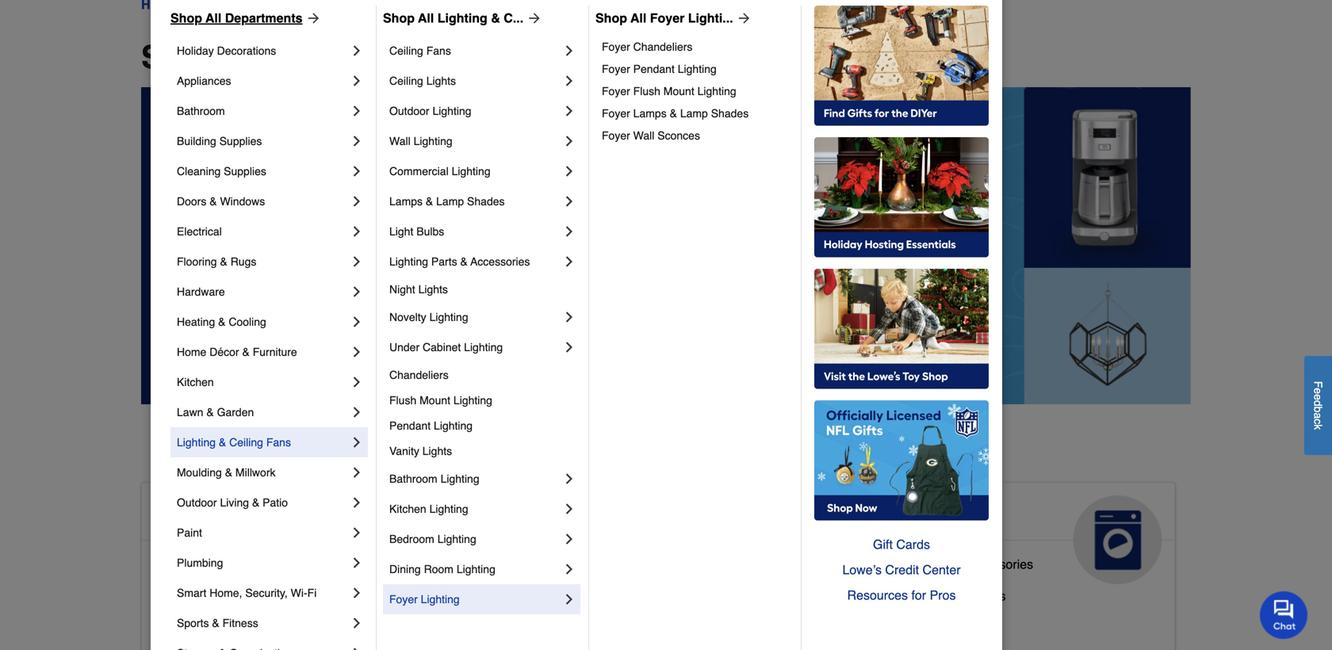 Task type: vqa. For each thing, say whether or not it's contained in the screenshot.
Bathroom related to Bathroom Lighting
yes



Task type: locate. For each thing, give the bounding box(es) containing it.
bathroom lighting link
[[389, 464, 562, 494]]

0 horizontal spatial lamps
[[389, 195, 423, 208]]

&
[[491, 11, 500, 25], [670, 107, 677, 120], [210, 195, 217, 208], [426, 195, 433, 208], [220, 255, 228, 268], [460, 255, 468, 268], [218, 316, 226, 328], [242, 346, 250, 359], [207, 406, 214, 419], [219, 436, 226, 449], [225, 466, 232, 479], [252, 497, 260, 509], [588, 502, 604, 527], [954, 557, 962, 572], [919, 589, 928, 604], [617, 614, 625, 629], [212, 617, 219, 630], [252, 621, 260, 635]]

1 horizontal spatial mount
[[664, 85, 695, 98]]

home décor & furniture
[[177, 346, 297, 359]]

2 shop from the left
[[383, 11, 415, 25]]

lamps up light
[[389, 195, 423, 208]]

pendant up vanity
[[389, 420, 431, 432]]

appliances up the cards
[[862, 502, 980, 527]]

1 horizontal spatial accessories
[[966, 557, 1034, 572]]

bathroom down vanity lights
[[389, 473, 438, 485]]

lighting up ceiling fans link
[[438, 11, 488, 25]]

1 vertical spatial bedroom
[[219, 589, 270, 604]]

pros
[[930, 588, 956, 603]]

1 horizontal spatial appliances link
[[849, 483, 1175, 585]]

shades up foyer wall sconces link on the top of the page
[[711, 107, 749, 120]]

flooring
[[177, 255, 217, 268]]

all up foyer chandeliers
[[631, 11, 647, 25]]

resources
[[848, 588, 908, 603]]

0 horizontal spatial arrow right image
[[524, 10, 543, 26]]

arrow right image inside shop all foyer lighti... link
[[733, 10, 753, 26]]

bathroom link
[[177, 96, 349, 126]]

2 arrow right image from the left
[[733, 10, 753, 26]]

resources for pros
[[848, 588, 956, 603]]

bathroom up smart home, security, wi-fi
[[219, 557, 274, 572]]

outdoor living & patio link
[[177, 488, 349, 518]]

0 vertical spatial bathroom
[[177, 105, 225, 117]]

1 vertical spatial supplies
[[224, 165, 266, 178]]

0 horizontal spatial shop
[[171, 11, 202, 25]]

lighting up moulding
[[177, 436, 216, 449]]

furniture down heating & cooling link
[[253, 346, 297, 359]]

foyer flush mount lighting link
[[602, 80, 790, 102]]

2 vertical spatial lights
[[423, 445, 452, 458]]

accessories
[[471, 255, 530, 268], [966, 557, 1034, 572]]

foyer lamps & lamp shades
[[602, 107, 749, 120]]

departments inside "link"
[[225, 11, 303, 25]]

1 horizontal spatial fans
[[427, 44, 451, 57]]

all up ceiling fans
[[418, 11, 434, 25]]

accessories up night lights link
[[471, 255, 530, 268]]

lighting up chandeliers link
[[464, 341, 503, 354]]

0 horizontal spatial chandeliers
[[389, 369, 449, 382]]

accessible home
[[155, 502, 339, 527]]

foyer up foyer wall sconces
[[602, 107, 630, 120]]

1 horizontal spatial lamp
[[680, 107, 708, 120]]

chevron right image for smart home, security, wi-fi
[[349, 585, 365, 601]]

fans up "ceiling lights"
[[427, 44, 451, 57]]

2 vertical spatial bathroom
[[219, 557, 274, 572]]

0 vertical spatial kitchen
[[177, 376, 214, 389]]

accessories up the "chillers"
[[966, 557, 1034, 572]]

shop inside "link"
[[171, 11, 202, 25]]

gift cards
[[873, 537, 930, 552]]

vanity lights
[[389, 445, 452, 458]]

foyer left sconces
[[602, 129, 630, 142]]

parts for lighting
[[431, 255, 457, 268]]

lights up outdoor lighting at the left
[[427, 75, 456, 87]]

chevron right image for plumbing
[[349, 555, 365, 571]]

pendant inside "link"
[[389, 420, 431, 432]]

0 vertical spatial pet
[[611, 502, 645, 527]]

shop up ceiling fans
[[383, 11, 415, 25]]

0 vertical spatial furniture
[[253, 346, 297, 359]]

& down foyer flush mount lighting
[[670, 107, 677, 120]]

0 horizontal spatial wall
[[389, 135, 411, 148]]

1 vertical spatial lamp
[[436, 195, 464, 208]]

visit the lowe's toy shop. image
[[815, 269, 989, 389]]

1 vertical spatial bathroom
[[389, 473, 438, 485]]

chevron right image
[[349, 43, 365, 59], [562, 43, 577, 59], [562, 73, 577, 89], [562, 103, 577, 119], [349, 163, 365, 179], [562, 163, 577, 179], [562, 194, 577, 209], [349, 224, 365, 240], [562, 254, 577, 270], [349, 314, 365, 330], [349, 344, 365, 360], [349, 374, 365, 390], [349, 405, 365, 420], [349, 435, 365, 451], [562, 531, 577, 547], [349, 585, 365, 601], [562, 592, 577, 608], [349, 616, 365, 631], [349, 646, 365, 650]]

smart home, security, wi-fi link
[[177, 578, 349, 608]]

all inside "link"
[[206, 11, 222, 25]]

lighting up under cabinet lighting
[[430, 311, 469, 324]]

night lights link
[[389, 277, 577, 302]]

1 vertical spatial fans
[[266, 436, 291, 449]]

night lights
[[389, 283, 448, 296]]

shop
[[171, 11, 202, 25], [383, 11, 415, 25], [596, 11, 627, 25]]

lights up novelty lighting
[[418, 283, 448, 296]]

arrow right image inside shop all lighting & c... link
[[524, 10, 543, 26]]

for
[[912, 588, 927, 603]]

accessible for accessible home
[[155, 502, 271, 527]]

wi-
[[291, 587, 308, 600]]

chevron right image for dining room lighting
[[562, 562, 577, 577]]

0 vertical spatial lamp
[[680, 107, 708, 120]]

2 e from the top
[[1312, 394, 1325, 401]]

0 vertical spatial lights
[[427, 75, 456, 87]]

1 vertical spatial flush
[[389, 394, 417, 407]]

accessible bedroom
[[155, 589, 270, 604]]

0 vertical spatial departments
[[225, 11, 303, 25]]

ceiling
[[389, 44, 423, 57], [389, 75, 423, 87], [229, 436, 263, 449]]

parts
[[431, 255, 457, 268], [921, 557, 950, 572]]

officially licensed n f l gifts. shop now. image
[[815, 401, 989, 521]]

lights for night lights
[[418, 283, 448, 296]]

foyer for foyer flush mount lighting
[[602, 85, 630, 98]]

0 horizontal spatial pet
[[508, 614, 527, 629]]

ceiling up the millwork
[[229, 436, 263, 449]]

foyer down foyer pendant lighting
[[602, 85, 630, 98]]

0 horizontal spatial outdoor
[[177, 497, 217, 509]]

& right the entry on the left bottom of page
[[252, 621, 260, 635]]

3 accessible from the top
[[155, 589, 215, 604]]

0 horizontal spatial furniture
[[253, 346, 297, 359]]

chevron right image for lighting parts & accessories
[[562, 254, 577, 270]]

1 vertical spatial ceiling
[[389, 75, 423, 87]]

1 horizontal spatial shop
[[383, 11, 415, 25]]

shop up foyer chandeliers
[[596, 11, 627, 25]]

0 vertical spatial fans
[[427, 44, 451, 57]]

lighting up foyer lamps & lamp shades link
[[698, 85, 737, 98]]

foyer up foyer pendant lighting
[[602, 40, 630, 53]]

1 vertical spatial mount
[[420, 394, 451, 407]]

chevron right image for electrical
[[349, 224, 365, 240]]

shop all lighting & c...
[[383, 11, 524, 25]]

lighti...
[[688, 11, 733, 25]]

chevron right image for heating & cooling
[[349, 314, 365, 330]]

accessible inside accessible bedroom "link"
[[155, 589, 215, 604]]

foyer chandeliers link
[[602, 36, 790, 58]]

kitchen for kitchen lighting
[[389, 503, 427, 516]]

supplies up the cleaning supplies
[[219, 135, 262, 148]]

flush mount lighting
[[389, 394, 493, 407]]

chevron right image for light bulbs
[[562, 224, 577, 240]]

supplies for building supplies
[[219, 135, 262, 148]]

1 horizontal spatial furniture
[[629, 614, 680, 629]]

arrow right image for shop all lighting & c...
[[524, 10, 543, 26]]

bathroom for bathroom lighting
[[389, 473, 438, 485]]

0 vertical spatial parts
[[431, 255, 457, 268]]

pendant lighting link
[[389, 413, 577, 439]]

accessible inside accessible home link
[[155, 502, 271, 527]]

chevron right image for lighting & ceiling fans
[[349, 435, 365, 451]]

0 vertical spatial appliances link
[[177, 66, 349, 96]]

1 arrow right image from the left
[[524, 10, 543, 26]]

chevron right image
[[349, 73, 365, 89], [349, 103, 365, 119], [349, 133, 365, 149], [562, 133, 577, 149], [349, 194, 365, 209], [562, 224, 577, 240], [349, 254, 365, 270], [349, 284, 365, 300], [562, 309, 577, 325], [562, 340, 577, 355], [349, 465, 365, 481], [562, 471, 577, 487], [349, 495, 365, 511], [562, 501, 577, 517], [349, 525, 365, 541], [349, 555, 365, 571], [562, 562, 577, 577]]

1 horizontal spatial parts
[[921, 557, 950, 572]]

mount up the 'pendant lighting'
[[420, 394, 451, 407]]

electrical link
[[177, 217, 349, 247]]

2 vertical spatial supplies
[[565, 583, 613, 597]]

kitchen up bedroom lighting
[[389, 503, 427, 516]]

bathroom
[[177, 105, 225, 117], [389, 473, 438, 485], [219, 557, 274, 572]]

parts down bulbs
[[431, 255, 457, 268]]

chevron right image for doors & windows
[[349, 194, 365, 209]]

c...
[[504, 11, 524, 25]]

foyer down dining in the bottom of the page
[[389, 593, 418, 606]]

1 horizontal spatial shades
[[711, 107, 749, 120]]

& down light bulbs link
[[460, 255, 468, 268]]

novelty lighting link
[[389, 302, 562, 332]]

bedroom inside "link"
[[219, 589, 270, 604]]

rugs
[[231, 255, 257, 268]]

1 vertical spatial accessories
[[966, 557, 1034, 572]]

pendant lighting
[[389, 420, 473, 432]]

1 vertical spatial departments
[[278, 39, 471, 75]]

supplies up windows
[[224, 165, 266, 178]]

kitchen for kitchen
[[177, 376, 214, 389]]

& up bulbs
[[426, 195, 433, 208]]

arrow right image up ceiling fans link
[[524, 10, 543, 26]]

1 vertical spatial chandeliers
[[389, 369, 449, 382]]

chevron right image for ceiling fans
[[562, 43, 577, 59]]

& right décor
[[242, 346, 250, 359]]

pendant
[[634, 63, 675, 75], [389, 420, 431, 432]]

mount up foyer lamps & lamp shades
[[664, 85, 695, 98]]

1 vertical spatial lights
[[418, 283, 448, 296]]

doors & windows
[[177, 195, 265, 208]]

1 horizontal spatial chandeliers
[[634, 40, 693, 53]]

e up d
[[1312, 388, 1325, 394]]

fans down lawn & garden link
[[266, 436, 291, 449]]

appliances link down decorations
[[177, 66, 349, 96]]

foyer up foyer chandeliers
[[650, 11, 685, 25]]

1 horizontal spatial wall
[[634, 129, 655, 142]]

wall
[[634, 129, 655, 142], [389, 135, 411, 148]]

1 horizontal spatial flush
[[634, 85, 661, 98]]

1 vertical spatial shades
[[467, 195, 505, 208]]

furniture right houses, on the left of the page
[[629, 614, 680, 629]]

shop all lighting & c... link
[[383, 9, 543, 28]]

appliances image
[[1074, 496, 1163, 585]]

0 vertical spatial flush
[[634, 85, 661, 98]]

accessible up "sports"
[[155, 589, 215, 604]]

supplies up houses, on the left of the page
[[565, 583, 613, 597]]

& right animal
[[588, 502, 604, 527]]

foyer for foyer pendant lighting
[[602, 63, 630, 75]]

0 horizontal spatial bedroom
[[219, 589, 270, 604]]

accessible down smart
[[155, 621, 215, 635]]

flush
[[634, 85, 661, 98], [389, 394, 417, 407]]

0 horizontal spatial lamp
[[436, 195, 464, 208]]

home
[[177, 346, 207, 359], [277, 502, 339, 527], [264, 621, 298, 635]]

ceiling down ceiling fans
[[389, 75, 423, 87]]

lights
[[427, 75, 456, 87], [418, 283, 448, 296], [423, 445, 452, 458]]

bathroom inside bathroom lighting link
[[389, 473, 438, 485]]

0 horizontal spatial parts
[[431, 255, 457, 268]]

b
[[1312, 407, 1325, 413]]

1 vertical spatial parts
[[921, 557, 950, 572]]

lamp
[[680, 107, 708, 120], [436, 195, 464, 208]]

accessible bedroom link
[[155, 585, 270, 617]]

shop all departments
[[171, 11, 303, 25]]

lighting parts & accessories
[[389, 255, 530, 268]]

departments down arrow right image
[[278, 39, 471, 75]]

chevron right image for commercial lighting
[[562, 163, 577, 179]]

parts down the cards
[[921, 557, 950, 572]]

lighting down outdoor lighting at the left
[[414, 135, 453, 148]]

lighting up foyer lighting link
[[457, 563, 496, 576]]

2 accessible from the top
[[155, 557, 215, 572]]

0 horizontal spatial fans
[[266, 436, 291, 449]]

accessible bathroom link
[[155, 554, 274, 585]]

appliances link up the "chillers"
[[849, 483, 1175, 585]]

outdoor for outdoor living & patio
[[177, 497, 217, 509]]

cleaning
[[177, 165, 221, 178]]

chevron right image for bathroom
[[349, 103, 365, 119]]

0 horizontal spatial kitchen
[[177, 376, 214, 389]]

1 vertical spatial appliances link
[[849, 483, 1175, 585]]

lights for vanity lights
[[423, 445, 452, 458]]

bedroom
[[389, 533, 435, 546], [219, 589, 270, 604]]

& up 'wine'
[[954, 557, 962, 572]]

wall inside foyer wall sconces link
[[634, 129, 655, 142]]

lighting inside 'link'
[[430, 311, 469, 324]]

1 horizontal spatial kitchen
[[389, 503, 427, 516]]

& up moulding & millwork on the bottom left of page
[[219, 436, 226, 449]]

0 horizontal spatial flush
[[389, 394, 417, 407]]

chandeliers up foyer pendant lighting
[[634, 40, 693, 53]]

lighting parts & accessories link
[[389, 247, 562, 277]]

1 vertical spatial kitchen
[[389, 503, 427, 516]]

flush inside flush mount lighting link
[[389, 394, 417, 407]]

0 horizontal spatial pendant
[[389, 420, 431, 432]]

0 horizontal spatial shades
[[467, 195, 505, 208]]

0 horizontal spatial accessories
[[471, 255, 530, 268]]

garden
[[217, 406, 254, 419]]

foyer down foyer chandeliers
[[602, 63, 630, 75]]

0 vertical spatial pendant
[[634, 63, 675, 75]]

accessible entry & home
[[155, 621, 298, 635]]

accessible inside accessible entry & home link
[[155, 621, 215, 635]]

0 vertical spatial ceiling
[[389, 44, 423, 57]]

accessible bathroom
[[155, 557, 274, 572]]

cooling
[[229, 316, 266, 328]]

shop for shop all lighting & c...
[[383, 11, 415, 25]]

livestock supplies link
[[508, 579, 613, 611]]

vanity lights link
[[389, 439, 577, 464]]

outdoor down moulding
[[177, 497, 217, 509]]

commercial lighting link
[[389, 156, 562, 186]]

chandeliers down "under"
[[389, 369, 449, 382]]

shop all departments link
[[171, 9, 322, 28]]

lamps
[[634, 107, 667, 120], [389, 195, 423, 208]]

mount
[[664, 85, 695, 98], [420, 394, 451, 407]]

0 vertical spatial accessories
[[471, 255, 530, 268]]

holiday decorations
[[177, 44, 276, 57]]

shop up holiday
[[171, 11, 202, 25]]

& right doors
[[210, 195, 217, 208]]

lighting down wall lighting link
[[452, 165, 491, 178]]

lighting down flush mount lighting
[[434, 420, 473, 432]]

0 vertical spatial shades
[[711, 107, 749, 120]]

& left the millwork
[[225, 466, 232, 479]]

beverage & wine chillers link
[[862, 585, 1006, 617]]

1 horizontal spatial arrow right image
[[733, 10, 753, 26]]

find gifts for the diyer. image
[[815, 6, 989, 126]]

paint
[[177, 527, 202, 539]]

chevron right image for moulding & millwork
[[349, 465, 365, 481]]

commercial lighting
[[389, 165, 491, 178]]

1 vertical spatial pet
[[508, 614, 527, 629]]

lamp down commercial lighting
[[436, 195, 464, 208]]

wall lighting link
[[389, 126, 562, 156]]

accessible for accessible bedroom
[[155, 589, 215, 604]]

chevron right image for bedroom lighting
[[562, 531, 577, 547]]

outdoor up wall lighting
[[389, 105, 430, 117]]

e
[[1312, 388, 1325, 394], [1312, 394, 1325, 401]]

flush down foyer pendant lighting
[[634, 85, 661, 98]]

2 horizontal spatial shop
[[596, 11, 627, 25]]

1 vertical spatial home
[[277, 502, 339, 527]]

4 accessible from the top
[[155, 621, 215, 635]]

3 shop from the left
[[596, 11, 627, 25]]

0 vertical spatial supplies
[[219, 135, 262, 148]]

heating
[[177, 316, 215, 328]]

holiday hosting essentials. image
[[815, 137, 989, 258]]

shades down commercial lighting link
[[467, 195, 505, 208]]

ceiling up "ceiling lights"
[[389, 44, 423, 57]]

chevron right image for lamps & lamp shades
[[562, 194, 577, 209]]

1 shop from the left
[[171, 11, 202, 25]]

chevron right image for kitchen
[[349, 374, 365, 390]]

wall left sconces
[[634, 129, 655, 142]]

chandeliers link
[[389, 363, 577, 388]]

chevron right image for outdoor lighting
[[562, 103, 577, 119]]

1 vertical spatial appliances
[[862, 502, 980, 527]]

flush up the 'pendant lighting'
[[389, 394, 417, 407]]

millwork
[[236, 466, 276, 479]]

c
[[1312, 419, 1325, 425]]

bathroom inside bathroom link
[[177, 105, 225, 117]]

arrow right image
[[524, 10, 543, 26], [733, 10, 753, 26]]

1 horizontal spatial lamps
[[634, 107, 667, 120]]

dining room lighting
[[389, 563, 496, 576]]

center
[[923, 563, 961, 577]]

kitchen up lawn
[[177, 376, 214, 389]]

heating & cooling link
[[177, 307, 349, 337]]

lamps up foyer wall sconces
[[634, 107, 667, 120]]

0 horizontal spatial appliances link
[[177, 66, 349, 96]]

0 horizontal spatial appliances
[[177, 75, 231, 87]]

parts for appliance
[[921, 557, 950, 572]]

chevron right image for holiday decorations
[[349, 43, 365, 59]]

appliances down holiday
[[177, 75, 231, 87]]

lamp inside foyer lamps & lamp shades link
[[680, 107, 708, 120]]

bathroom up building
[[177, 105, 225, 117]]

flush inside foyer flush mount lighting link
[[634, 85, 661, 98]]

foyer for foyer chandeliers
[[602, 40, 630, 53]]

0 vertical spatial chandeliers
[[634, 40, 693, 53]]

1 horizontal spatial pet
[[611, 502, 645, 527]]

bedroom up fitness
[[219, 589, 270, 604]]

accessories inside lighting parts & accessories link
[[471, 255, 530, 268]]

wall up commercial
[[389, 135, 411, 148]]

plumbing
[[177, 557, 223, 570]]

1 accessible from the top
[[155, 502, 271, 527]]

1 vertical spatial outdoor
[[177, 497, 217, 509]]

accessible down moulding
[[155, 502, 271, 527]]

accessories inside appliance parts & accessories link
[[966, 557, 1034, 572]]

lamp up foyer wall sconces link on the top of the page
[[680, 107, 708, 120]]

holiday decorations link
[[177, 36, 349, 66]]

departments up holiday decorations link
[[225, 11, 303, 25]]

e up b on the right bottom of page
[[1312, 394, 1325, 401]]

kitchen inside "link"
[[177, 376, 214, 389]]

all for departments
[[206, 11, 222, 25]]

0 horizontal spatial mount
[[420, 394, 451, 407]]

0 vertical spatial mount
[[664, 85, 695, 98]]

chevron right image for foyer lighting
[[562, 592, 577, 608]]

bedroom up dining in the bottom of the page
[[389, 533, 435, 546]]

chevron right image for appliances
[[349, 73, 365, 89]]

& left c...
[[491, 11, 500, 25]]

0 vertical spatial outdoor
[[389, 105, 430, 117]]

1 horizontal spatial bedroom
[[389, 533, 435, 546]]

accessible inside accessible bathroom link
[[155, 557, 215, 572]]

bathroom lighting
[[389, 473, 480, 485]]

lighting & ceiling fans
[[177, 436, 291, 449]]

accessories for appliance parts & accessories
[[966, 557, 1034, 572]]

decorations
[[217, 44, 276, 57]]

lights down the 'pendant lighting'
[[423, 445, 452, 458]]

accessible for accessible entry & home
[[155, 621, 215, 635]]

1 horizontal spatial pendant
[[634, 63, 675, 75]]

foyer wall sconces link
[[602, 125, 790, 147]]

1 vertical spatial pendant
[[389, 420, 431, 432]]

1 horizontal spatial outdoor
[[389, 105, 430, 117]]



Task type: describe. For each thing, give the bounding box(es) containing it.
cards
[[897, 537, 930, 552]]

shop for shop all departments
[[171, 11, 202, 25]]

chevron right image for cleaning supplies
[[349, 163, 365, 179]]

moulding & millwork link
[[177, 458, 349, 488]]

1 horizontal spatial appliances
[[862, 502, 980, 527]]

shop
[[141, 39, 221, 75]]

0 vertical spatial home
[[177, 346, 207, 359]]

d
[[1312, 400, 1325, 407]]

0 vertical spatial appliances
[[177, 75, 231, 87]]

chevron right image for kitchen lighting
[[562, 501, 577, 517]]

shop all foyer lighti...
[[596, 11, 733, 25]]

under cabinet lighting link
[[389, 332, 562, 363]]

lighting down room
[[421, 593, 460, 606]]

lighting down chandeliers link
[[454, 394, 493, 407]]

bathroom for bathroom
[[177, 105, 225, 117]]

& inside animal & pet care
[[588, 502, 604, 527]]

doors & windows link
[[177, 186, 349, 217]]

all down shop all departments "link"
[[229, 39, 269, 75]]

shop all departments
[[141, 39, 471, 75]]

lighting up dining room lighting in the left of the page
[[438, 533, 477, 546]]

beverage & wine chillers
[[862, 589, 1006, 604]]

cleaning supplies link
[[177, 156, 349, 186]]

shop for shop all foyer lighti...
[[596, 11, 627, 25]]

outdoor for outdoor lighting
[[389, 105, 430, 117]]

kitchen lighting
[[389, 503, 469, 516]]

& right houses, on the left of the page
[[617, 614, 625, 629]]

departments for shop all departments
[[278, 39, 471, 75]]

1 vertical spatial furniture
[[629, 614, 680, 629]]

lighting inside "link"
[[434, 420, 473, 432]]

night
[[389, 283, 415, 296]]

& left rugs
[[220, 255, 228, 268]]

ceiling lights
[[389, 75, 456, 87]]

0 vertical spatial lamps
[[634, 107, 667, 120]]

novelty lighting
[[389, 311, 469, 324]]

patio
[[263, 497, 288, 509]]

a
[[1312, 413, 1325, 419]]

foyer chandeliers
[[602, 40, 693, 53]]

& left patio
[[252, 497, 260, 509]]

flooring & rugs link
[[177, 247, 349, 277]]

f e e d b a c k button
[[1305, 356, 1333, 455]]

2 vertical spatial home
[[264, 621, 298, 635]]

pet beds, houses, & furniture link
[[508, 611, 680, 642]]

bulbs
[[417, 225, 444, 238]]

lowe's credit center
[[843, 563, 961, 577]]

cleaning supplies
[[177, 165, 266, 178]]

outdoor living & patio
[[177, 497, 288, 509]]

care
[[508, 527, 558, 553]]

chevron right image for hardware
[[349, 284, 365, 300]]

commercial
[[389, 165, 449, 178]]

chevron right image for sports & fitness
[[349, 616, 365, 631]]

k
[[1312, 425, 1325, 430]]

sports & fitness
[[177, 617, 258, 630]]

chevron right image for ceiling lights
[[562, 73, 577, 89]]

heating & cooling
[[177, 316, 266, 328]]

lighting down foyer chandeliers link
[[678, 63, 717, 75]]

1 vertical spatial lamps
[[389, 195, 423, 208]]

holiday
[[177, 44, 214, 57]]

fitness
[[223, 617, 258, 630]]

livestock
[[508, 583, 561, 597]]

chevron right image for novelty lighting
[[562, 309, 577, 325]]

hardware
[[177, 286, 225, 298]]

bathroom inside accessible bathroom link
[[219, 557, 274, 572]]

sports & fitness link
[[177, 608, 349, 639]]

chevron right image for under cabinet lighting
[[562, 340, 577, 355]]

& down accessible bedroom "link"
[[212, 617, 219, 630]]

lighting down bathroom lighting
[[430, 503, 469, 516]]

moulding
[[177, 466, 222, 479]]

moulding & millwork
[[177, 466, 276, 479]]

foyer lighting
[[389, 593, 460, 606]]

lighting & ceiling fans link
[[177, 428, 349, 458]]

lawn
[[177, 406, 203, 419]]

arrow right image
[[303, 10, 322, 26]]

foyer pendant lighting
[[602, 63, 717, 75]]

kitchen lighting link
[[389, 494, 562, 524]]

& left pros
[[919, 589, 928, 604]]

windows
[[220, 195, 265, 208]]

foyer for foyer lighting
[[389, 593, 418, 606]]

resources for pros link
[[815, 583, 989, 608]]

under cabinet lighting
[[389, 341, 503, 354]]

chevron right image for paint
[[349, 525, 365, 541]]

supplies for cleaning supplies
[[224, 165, 266, 178]]

departments for shop all departments
[[225, 11, 303, 25]]

flooring & rugs
[[177, 255, 257, 268]]

accessible home link
[[142, 483, 468, 585]]

ceiling for ceiling fans
[[389, 44, 423, 57]]

chevron right image for home décor & furniture
[[349, 344, 365, 360]]

enjoy savings year-round. no matter what you're shopping for, find what you need at a great price. image
[[141, 87, 1191, 404]]

lamp inside lamps & lamp shades link
[[436, 195, 464, 208]]

hardware link
[[177, 277, 349, 307]]

lights for ceiling lights
[[427, 75, 456, 87]]

ceiling lights link
[[389, 66, 562, 96]]

all for lighting
[[418, 11, 434, 25]]

foyer lighting link
[[389, 585, 562, 615]]

chat invite button image
[[1260, 591, 1309, 639]]

appliance parts & accessories
[[862, 557, 1034, 572]]

smart
[[177, 587, 207, 600]]

vanity
[[389, 445, 420, 458]]

chevron right image for bathroom lighting
[[562, 471, 577, 487]]

plumbing link
[[177, 548, 349, 578]]

kitchen link
[[177, 367, 349, 397]]

chevron right image for building supplies
[[349, 133, 365, 149]]

foyer for foyer wall sconces
[[602, 129, 630, 142]]

animal & pet care image
[[720, 496, 809, 585]]

living
[[220, 497, 249, 509]]

supplies for livestock supplies
[[565, 583, 613, 597]]

& right lawn
[[207, 406, 214, 419]]

outdoor lighting
[[389, 105, 472, 117]]

lighting up night
[[389, 255, 428, 268]]

accessible for accessible bathroom
[[155, 557, 215, 572]]

chevron right image for lawn & garden
[[349, 405, 365, 420]]

chevron right image for wall lighting
[[562, 133, 577, 149]]

2 vertical spatial ceiling
[[229, 436, 263, 449]]

building
[[177, 135, 216, 148]]

foyer for foyer lamps & lamp shades
[[602, 107, 630, 120]]

home,
[[210, 587, 242, 600]]

accessible home image
[[367, 496, 456, 585]]

arrow right image for shop all foyer lighti...
[[733, 10, 753, 26]]

building supplies link
[[177, 126, 349, 156]]

1 e from the top
[[1312, 388, 1325, 394]]

livestock supplies
[[508, 583, 613, 597]]

ceiling for ceiling lights
[[389, 75, 423, 87]]

chevron right image for outdoor living & patio
[[349, 495, 365, 511]]

lawn & garden link
[[177, 397, 349, 428]]

gift
[[873, 537, 893, 552]]

0 vertical spatial bedroom
[[389, 533, 435, 546]]

foyer pendant lighting link
[[602, 58, 790, 80]]

pet inside pet beds, houses, & furniture link
[[508, 614, 527, 629]]

chevron right image for flooring & rugs
[[349, 254, 365, 270]]

all for foyer
[[631, 11, 647, 25]]

f
[[1312, 381, 1325, 388]]

lighting up "kitchen lighting" link
[[441, 473, 480, 485]]

accessories for lighting parts & accessories
[[471, 255, 530, 268]]

paint link
[[177, 518, 349, 548]]

shop all foyer lighti... link
[[596, 9, 753, 28]]

animal & pet care link
[[495, 483, 822, 585]]

security,
[[245, 587, 288, 600]]

& left cooling
[[218, 316, 226, 328]]

wall inside wall lighting link
[[389, 135, 411, 148]]

lighting down the ceiling lights link
[[433, 105, 472, 117]]

pet inside animal & pet care
[[611, 502, 645, 527]]

beds,
[[531, 614, 563, 629]]



